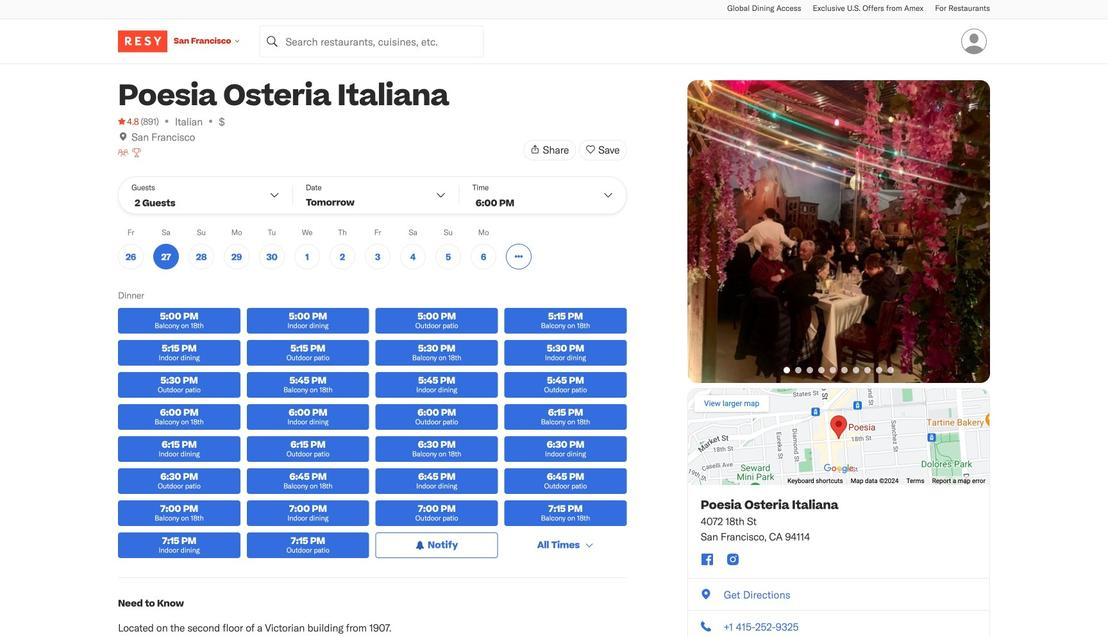 Task type: locate. For each thing, give the bounding box(es) containing it.
891 reviews element
[[141, 115, 159, 128]]

None field
[[259, 25, 484, 57]]



Task type: describe. For each thing, give the bounding box(es) containing it.
Search restaurants, cuisines, etc. text field
[[259, 25, 484, 57]]

4.8 out of 5 stars image
[[118, 115, 139, 128]]



Task type: vqa. For each thing, say whether or not it's contained in the screenshot.
4.7 OUT OF 5 STARS icon
no



